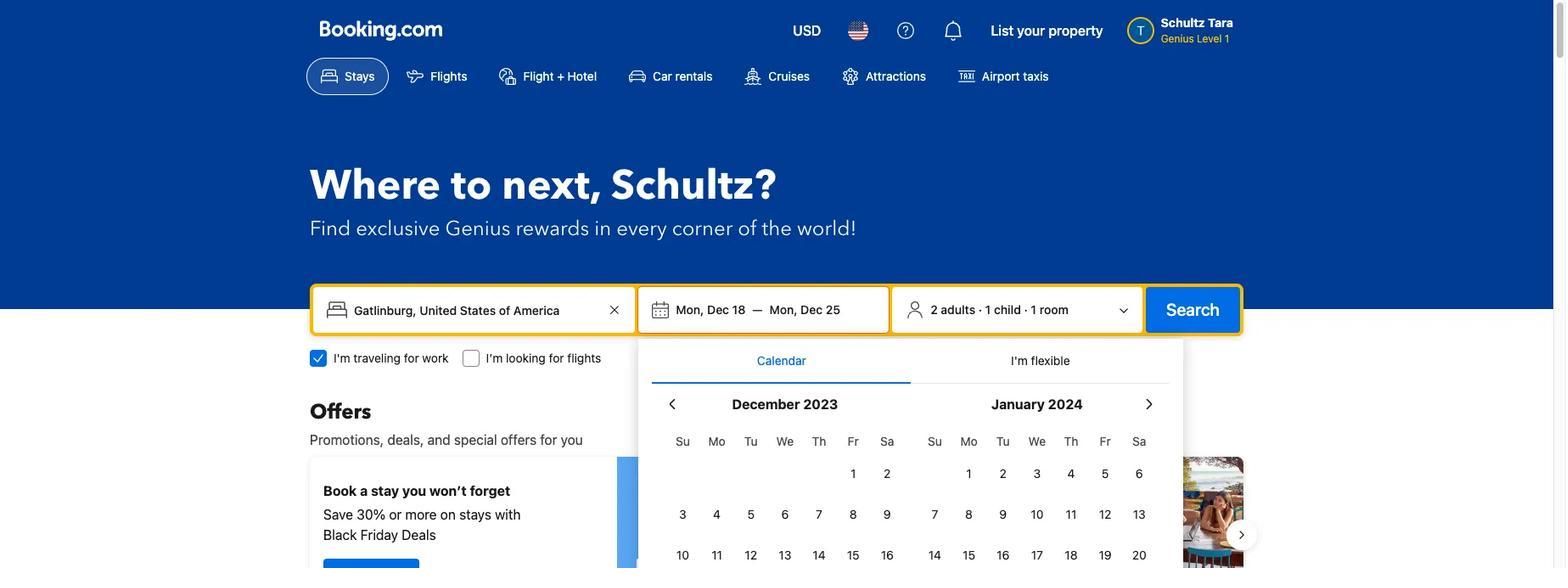 Task type: describe. For each thing, give the bounding box(es) containing it.
schultz tara genius level 1
[[1162, 15, 1234, 45]]

13 for the 13 january 2024 option
[[1134, 507, 1146, 521]]

usd button
[[783, 10, 832, 51]]

6 for 6 december 2023 option
[[782, 507, 789, 521]]

offers
[[501, 432, 537, 448]]

many
[[869, 517, 903, 533]]

fr for 2023
[[848, 434, 859, 448]]

property
[[1049, 23, 1104, 38]]

2 for december 2023
[[884, 466, 891, 481]]

14 December 2023 checkbox
[[803, 537, 837, 568]]

1 left room
[[1031, 302, 1037, 317]]

12 December 2023 checkbox
[[734, 537, 768, 568]]

region containing take your longest vacation yet
[[296, 450, 1258, 568]]

browse
[[797, 497, 843, 512]]

special
[[454, 432, 497, 448]]

tu for january 2024
[[997, 434, 1010, 448]]

i'm flexible button
[[912, 339, 1171, 383]]

12 for the 12 'checkbox'
[[1100, 507, 1112, 521]]

2023
[[804, 397, 838, 412]]

14 for 14 december 2023 option
[[813, 548, 826, 562]]

flights
[[568, 351, 602, 365]]

exclusive
[[356, 215, 440, 243]]

15 for 15 option
[[847, 548, 860, 562]]

january 2024
[[992, 397, 1084, 412]]

9 for "9 december 2023" checkbox
[[884, 507, 891, 521]]

4 January 2024 checkbox
[[1055, 455, 1089, 493]]

for for work
[[404, 351, 419, 365]]

16 for 16 option
[[881, 548, 894, 562]]

flight + hotel
[[524, 69, 597, 83]]

i'm flexible
[[1012, 353, 1071, 368]]

i'm traveling for work
[[334, 351, 449, 365]]

2 inside button
[[931, 302, 938, 317]]

where
[[310, 158, 441, 214]]

tara
[[1209, 15, 1234, 30]]

schultz
[[1162, 15, 1206, 30]]

monthly
[[797, 538, 847, 553]]

take your longest vacation yet browse properties offering long- term stays, many at reduced monthly rates.
[[797, 473, 997, 553]]

8 for 8 january 2024 option
[[966, 507, 973, 521]]

9 December 2023 checkbox
[[871, 496, 905, 533]]

17 January 2024 checkbox
[[1021, 537, 1055, 568]]

black
[[324, 527, 357, 543]]

4 for 4 option
[[1068, 466, 1076, 481]]

adults
[[941, 302, 976, 317]]

offering
[[913, 497, 961, 512]]

9 for 9 january 2024 checkbox
[[1000, 507, 1007, 521]]

for for flights
[[549, 351, 564, 365]]

airport
[[983, 69, 1021, 83]]

to
[[451, 158, 492, 214]]

11 January 2024 checkbox
[[1055, 496, 1089, 533]]

16 January 2024 checkbox
[[987, 537, 1021, 568]]

th for 2024
[[1065, 434, 1079, 448]]

save
[[324, 507, 353, 522]]

12 January 2024 checkbox
[[1089, 496, 1123, 533]]

you inside offers promotions, deals, and special offers for you
[[561, 432, 583, 448]]

13 for 13 december 2023 option
[[779, 548, 792, 562]]

hotel
[[568, 69, 597, 83]]

we for december
[[777, 434, 794, 448]]

longest
[[864, 473, 913, 488]]

take your longest vacation yet image
[[1091, 457, 1244, 568]]

offers
[[310, 398, 371, 426]]

december
[[732, 397, 800, 412]]

flights
[[431, 69, 467, 83]]

7 for 7 checkbox on the right bottom
[[932, 507, 939, 521]]

rates.
[[851, 538, 886, 553]]

i'm for i'm traveling for work
[[334, 351, 350, 365]]

airport taxis link
[[944, 58, 1064, 95]]

2 adults · 1 child · 1 room button
[[900, 294, 1136, 326]]

5 for the 5 december 2023 option
[[748, 507, 755, 521]]

book
[[324, 483, 357, 499]]

7 December 2023 checkbox
[[803, 496, 837, 533]]

level
[[1198, 32, 1223, 45]]

flexible
[[1031, 353, 1071, 368]]

10 for 10 december 2023 option
[[677, 548, 690, 562]]

th for 2023
[[812, 434, 827, 448]]

cruises
[[769, 69, 810, 83]]

20
[[1133, 548, 1147, 562]]

world!
[[797, 215, 857, 243]]

8 for the '8' option
[[850, 507, 857, 521]]

cruises link
[[731, 58, 825, 95]]

promotions,
[[310, 432, 384, 448]]

2 January 2024 checkbox
[[987, 455, 1021, 493]]

su for january
[[928, 434, 943, 448]]

9 January 2024 checkbox
[[987, 496, 1021, 533]]

11 for 11 january 2024 option
[[1066, 507, 1077, 521]]

13 December 2023 checkbox
[[768, 537, 803, 568]]

your account menu schultz tara genius level 1 element
[[1128, 8, 1241, 47]]

—
[[753, 302, 763, 317]]

term
[[797, 517, 826, 533]]

14 January 2024 checkbox
[[918, 537, 953, 568]]

stay
[[371, 483, 399, 499]]

1 dec from the left
[[708, 302, 730, 317]]

work
[[422, 351, 449, 365]]

a
[[360, 483, 368, 499]]

19
[[1099, 548, 1112, 562]]

attractions
[[866, 69, 927, 83]]

3 January 2024 checkbox
[[1021, 455, 1055, 493]]

forget
[[470, 483, 511, 499]]

for inside offers promotions, deals, and special offers for you
[[540, 432, 557, 448]]

6 December 2023 checkbox
[[768, 496, 803, 533]]

5 January 2024 checkbox
[[1089, 455, 1123, 493]]

+
[[557, 69, 565, 83]]

long-
[[965, 497, 997, 512]]

sa for 2023
[[881, 434, 895, 448]]

5 December 2023 checkbox
[[734, 496, 768, 533]]

offers promotions, deals, and special offers for you
[[310, 398, 583, 448]]

properties
[[846, 497, 910, 512]]

4 December 2023 checkbox
[[700, 496, 734, 533]]

14 for 14 january 2024 option
[[929, 548, 942, 562]]

1 December 2023 checkbox
[[837, 455, 871, 493]]

2 · from the left
[[1025, 302, 1028, 317]]

stays,
[[830, 517, 866, 533]]

list your property
[[991, 23, 1104, 38]]

2 for january 2024
[[1000, 466, 1007, 481]]

18 January 2024 checkbox
[[1055, 537, 1089, 568]]

mon, dec 18 — mon, dec 25
[[676, 302, 841, 317]]

25
[[826, 302, 841, 317]]

17
[[1032, 548, 1044, 562]]

2 adults · 1 child · 1 room
[[931, 302, 1069, 317]]

more
[[405, 507, 437, 522]]

stays
[[460, 507, 492, 522]]

attractions link
[[828, 58, 941, 95]]

room
[[1040, 302, 1069, 317]]

december 2023
[[732, 397, 838, 412]]

1 · from the left
[[979, 302, 983, 317]]

your for property
[[1018, 23, 1046, 38]]

fr for 2024
[[1100, 434, 1111, 448]]

11 for 11 option
[[712, 548, 723, 562]]

calendar button
[[653, 339, 912, 383]]

list
[[991, 23, 1014, 38]]



Task type: vqa. For each thing, say whether or not it's contained in the screenshot.
9 December 2023 option at the right bottom of page
yes



Task type: locate. For each thing, give the bounding box(es) containing it.
you right 'offers'
[[561, 432, 583, 448]]

1 left 2 december 2023 checkbox
[[851, 466, 856, 481]]

10 January 2024 checkbox
[[1021, 496, 1055, 533]]

1 vertical spatial 6
[[782, 507, 789, 521]]

i'm looking for flights
[[486, 351, 602, 365]]

0 horizontal spatial 14
[[813, 548, 826, 562]]

3 left 4 checkbox
[[680, 507, 687, 521]]

fr up 1 option
[[848, 434, 859, 448]]

grid for december
[[666, 425, 905, 568]]

tab list
[[653, 339, 1171, 385]]

and
[[428, 432, 451, 448]]

1 7 from the left
[[816, 507, 823, 521]]

7 right the at
[[932, 507, 939, 521]]

0 vertical spatial 5
[[1102, 466, 1110, 481]]

9 inside checkbox
[[1000, 507, 1007, 521]]

1 January 2024 checkbox
[[953, 455, 987, 493]]

1 horizontal spatial 9
[[1000, 507, 1007, 521]]

3 for 3 option
[[1034, 466, 1041, 481]]

2 16 from the left
[[997, 548, 1010, 562]]

12 right 11 january 2024 option
[[1100, 507, 1112, 521]]

13 inside the 13 january 2024 option
[[1134, 507, 1146, 521]]

· right adults
[[979, 302, 983, 317]]

10
[[1031, 507, 1044, 521], [677, 548, 690, 562]]

1 vertical spatial 4
[[714, 507, 721, 521]]

0 horizontal spatial 18
[[733, 302, 746, 317]]

15
[[847, 548, 860, 562], [963, 548, 976, 562]]

1 left child
[[986, 302, 991, 317]]

18 inside "option"
[[1065, 548, 1078, 562]]

2 7 from the left
[[932, 507, 939, 521]]

0 horizontal spatial mo
[[709, 434, 726, 448]]

6 January 2024 checkbox
[[1123, 455, 1157, 493]]

0 horizontal spatial 4
[[714, 507, 721, 521]]

genius down schultz
[[1162, 32, 1195, 45]]

7 January 2024 checkbox
[[918, 496, 953, 533]]

1 tu from the left
[[745, 434, 758, 448]]

1 14 from the left
[[813, 548, 826, 562]]

sa
[[881, 434, 895, 448], [1133, 434, 1147, 448]]

12 inside checkbox
[[745, 548, 758, 562]]

2 th from the left
[[1065, 434, 1079, 448]]

0 horizontal spatial su
[[676, 434, 690, 448]]

16
[[881, 548, 894, 562], [997, 548, 1010, 562]]

i'm left traveling
[[334, 351, 350, 365]]

8 January 2024 checkbox
[[953, 496, 987, 533]]

0 horizontal spatial 8
[[850, 507, 857, 521]]

1 mo from the left
[[709, 434, 726, 448]]

10 December 2023 checkbox
[[666, 537, 700, 568]]

2 14 from the left
[[929, 548, 942, 562]]

1 horizontal spatial 13
[[1134, 507, 1146, 521]]

yet
[[976, 473, 997, 488]]

2 tu from the left
[[997, 434, 1010, 448]]

1 down tara at top right
[[1225, 32, 1230, 45]]

1 vertical spatial 3
[[680, 507, 687, 521]]

2 mon, from the left
[[770, 302, 798, 317]]

0 horizontal spatial 16
[[881, 548, 894, 562]]

1 inside 1 option
[[851, 466, 856, 481]]

0 vertical spatial genius
[[1162, 32, 1195, 45]]

1 vertical spatial 13
[[779, 548, 792, 562]]

0 horizontal spatial 15
[[847, 548, 860, 562]]

i'm inside button
[[1012, 353, 1028, 368]]

reduced
[[922, 517, 972, 533]]

mo for january
[[961, 434, 978, 448]]

9 inside checkbox
[[884, 507, 891, 521]]

10 for 10 january 2024 option at bottom right
[[1031, 507, 1044, 521]]

1 horizontal spatial su
[[928, 434, 943, 448]]

flight
[[524, 69, 554, 83]]

1 vertical spatial 18
[[1065, 548, 1078, 562]]

0 horizontal spatial grid
[[666, 425, 905, 568]]

4 left the 5 december 2023 option
[[714, 507, 721, 521]]

1 horizontal spatial your
[[1018, 23, 1046, 38]]

su up vacation
[[928, 434, 943, 448]]

mo up 4 checkbox
[[709, 434, 726, 448]]

1 horizontal spatial we
[[1029, 434, 1046, 448]]

6 inside 6 january 2024 checkbox
[[1136, 466, 1144, 481]]

su for december
[[676, 434, 690, 448]]

2 dec from the left
[[801, 302, 823, 317]]

18 left —
[[733, 302, 746, 317]]

6 left term
[[782, 507, 789, 521]]

1 horizontal spatial 18
[[1065, 548, 1078, 562]]

stays link
[[307, 58, 389, 95]]

2 we from the left
[[1029, 434, 1046, 448]]

4 inside checkbox
[[714, 507, 721, 521]]

16 for 16 checkbox at bottom right
[[997, 548, 1010, 562]]

11 December 2023 checkbox
[[700, 537, 734, 568]]

6
[[1136, 466, 1144, 481], [782, 507, 789, 521]]

mon, dec 25 button
[[763, 295, 848, 325]]

1 inside 1 january 2024 option
[[967, 466, 972, 481]]

fr up 5 option
[[1100, 434, 1111, 448]]

vacation
[[917, 473, 973, 488]]

next,
[[502, 158, 601, 214]]

15 inside checkbox
[[963, 548, 976, 562]]

1 horizontal spatial 8
[[966, 507, 973, 521]]

2 inside option
[[1000, 466, 1007, 481]]

1 horizontal spatial 16
[[997, 548, 1010, 562]]

0 horizontal spatial 5
[[748, 507, 755, 521]]

7 inside 7 checkbox
[[932, 507, 939, 521]]

9 right long-
[[1000, 507, 1007, 521]]

deals,
[[388, 432, 424, 448]]

0 horizontal spatial 9
[[884, 507, 891, 521]]

3 inside option
[[1034, 466, 1041, 481]]

1 horizontal spatial 15
[[963, 548, 976, 562]]

list your property link
[[981, 10, 1114, 51]]

0 horizontal spatial th
[[812, 434, 827, 448]]

1 horizontal spatial genius
[[1162, 32, 1195, 45]]

grid
[[666, 425, 905, 568], [918, 425, 1157, 568]]

1 horizontal spatial grid
[[918, 425, 1157, 568]]

8 inside option
[[966, 507, 973, 521]]

your for longest
[[831, 473, 861, 488]]

of
[[738, 215, 757, 243]]

6 for 6 january 2024 checkbox
[[1136, 466, 1144, 481]]

your right take
[[831, 473, 861, 488]]

taxis
[[1024, 69, 1049, 83]]

1 left yet
[[967, 466, 972, 481]]

1 fr from the left
[[848, 434, 859, 448]]

tu
[[745, 434, 758, 448], [997, 434, 1010, 448]]

4 for 4 checkbox
[[714, 507, 721, 521]]

sa up 6 january 2024 checkbox
[[1133, 434, 1147, 448]]

1 horizontal spatial 12
[[1100, 507, 1112, 521]]

0 vertical spatial 3
[[1034, 466, 1041, 481]]

your inside the list your property link
[[1018, 23, 1046, 38]]

i'm for i'm flexible
[[1012, 353, 1028, 368]]

1 horizontal spatial sa
[[1133, 434, 1147, 448]]

30%
[[357, 507, 386, 522]]

0 horizontal spatial your
[[831, 473, 861, 488]]

tu for december 2023
[[745, 434, 758, 448]]

grid for january
[[918, 425, 1157, 568]]

find
[[310, 215, 351, 243]]

1 horizontal spatial ·
[[1025, 302, 1028, 317]]

1 9 from the left
[[884, 507, 891, 521]]

3 December 2023 checkbox
[[666, 496, 700, 533]]

12 inside 'checkbox'
[[1100, 507, 1112, 521]]

13
[[1134, 507, 1146, 521], [779, 548, 792, 562]]

2 up properties
[[884, 466, 891, 481]]

1 horizontal spatial 7
[[932, 507, 939, 521]]

1 horizontal spatial 3
[[1034, 466, 1041, 481]]

16 inside 16 option
[[881, 548, 894, 562]]

14 down reduced
[[929, 548, 942, 562]]

1 horizontal spatial you
[[561, 432, 583, 448]]

15 down stays,
[[847, 548, 860, 562]]

1 horizontal spatial 14
[[929, 548, 942, 562]]

0 horizontal spatial we
[[777, 434, 794, 448]]

for right 'offers'
[[540, 432, 557, 448]]

0 vertical spatial 13
[[1134, 507, 1146, 521]]

i'm
[[486, 351, 503, 365]]

16 December 2023 checkbox
[[871, 537, 905, 568]]

1 vertical spatial genius
[[445, 215, 511, 243]]

15 January 2024 checkbox
[[953, 537, 987, 568]]

1 horizontal spatial i'm
[[1012, 353, 1028, 368]]

1 horizontal spatial 5
[[1102, 466, 1110, 481]]

5 right 4 option
[[1102, 466, 1110, 481]]

or
[[389, 507, 402, 522]]

15 left 16 checkbox at bottom right
[[963, 548, 976, 562]]

stays
[[345, 69, 375, 83]]

for left the flights
[[549, 351, 564, 365]]

where to next, schultz? find exclusive genius rewards in every corner of the world!
[[310, 158, 857, 243]]

0 horizontal spatial fr
[[848, 434, 859, 448]]

you up more
[[403, 483, 427, 499]]

1 15 from the left
[[847, 548, 860, 562]]

su up search for black friday deals on stays image
[[676, 434, 690, 448]]

1 vertical spatial your
[[831, 473, 861, 488]]

8 right offering
[[966, 507, 973, 521]]

sa for 2024
[[1133, 434, 1147, 448]]

take
[[797, 473, 828, 488]]

fr
[[848, 434, 859, 448], [1100, 434, 1111, 448]]

3
[[1034, 466, 1041, 481], [680, 507, 687, 521]]

· right child
[[1025, 302, 1028, 317]]

1 vertical spatial 12
[[745, 548, 758, 562]]

genius
[[1162, 32, 1195, 45], [445, 215, 511, 243]]

2 9 from the left
[[1000, 507, 1007, 521]]

14 inside 14 december 2023 option
[[813, 548, 826, 562]]

16 left 17 at the right bottom of page
[[997, 548, 1010, 562]]

14 down term
[[813, 548, 826, 562]]

car rentals
[[653, 69, 713, 83]]

for
[[404, 351, 419, 365], [549, 351, 564, 365], [540, 432, 557, 448]]

7 inside 7 december 2023 'option'
[[816, 507, 823, 521]]

dec left —
[[708, 302, 730, 317]]

1
[[1225, 32, 1230, 45], [986, 302, 991, 317], [1031, 302, 1037, 317], [851, 466, 856, 481], [967, 466, 972, 481]]

0 horizontal spatial mon,
[[676, 302, 704, 317]]

corner
[[672, 215, 733, 243]]

8
[[850, 507, 857, 521], [966, 507, 973, 521]]

3 for 3 december 2023 checkbox
[[680, 507, 687, 521]]

car
[[653, 69, 672, 83]]

0 vertical spatial 18
[[733, 302, 746, 317]]

0 horizontal spatial 13
[[779, 548, 792, 562]]

9
[[884, 507, 891, 521], [1000, 507, 1007, 521]]

we for january
[[1029, 434, 1046, 448]]

2 sa from the left
[[1133, 434, 1147, 448]]

20 January 2024 checkbox
[[1123, 537, 1157, 568]]

0 horizontal spatial 12
[[745, 548, 758, 562]]

13 right 12 december 2023 checkbox
[[779, 548, 792, 562]]

you
[[561, 432, 583, 448], [403, 483, 427, 499]]

1 horizontal spatial mo
[[961, 434, 978, 448]]

1 we from the left
[[777, 434, 794, 448]]

18 right 17 at the right bottom of page
[[1065, 548, 1078, 562]]

4
[[1068, 466, 1076, 481], [714, 507, 721, 521]]

0 horizontal spatial 11
[[712, 548, 723, 562]]

1 horizontal spatial th
[[1065, 434, 1079, 448]]

Where are you going? field
[[347, 295, 605, 325]]

th down 2023
[[812, 434, 827, 448]]

2 right yet
[[1000, 466, 1007, 481]]

car rentals link
[[615, 58, 727, 95]]

16 inside 16 checkbox
[[997, 548, 1010, 562]]

8 December 2023 checkbox
[[837, 496, 871, 533]]

1 vertical spatial you
[[403, 483, 427, 499]]

1 vertical spatial 5
[[748, 507, 755, 521]]

you inside book a stay you won't forget save 30% or more on stays with black friday deals
[[403, 483, 427, 499]]

10 left 11 january 2024 option
[[1031, 507, 1044, 521]]

0 horizontal spatial sa
[[881, 434, 895, 448]]

1 horizontal spatial 6
[[1136, 466, 1144, 481]]

we down december 2023
[[777, 434, 794, 448]]

4 inside option
[[1068, 466, 1076, 481]]

1 th from the left
[[812, 434, 827, 448]]

11 right 10 january 2024 option at bottom right
[[1066, 507, 1077, 521]]

2 December 2023 checkbox
[[871, 455, 905, 493]]

1 16 from the left
[[881, 548, 894, 562]]

12 for 12 december 2023 checkbox
[[745, 548, 758, 562]]

region
[[296, 450, 1258, 568]]

13 inside 13 december 2023 option
[[779, 548, 792, 562]]

13 right the 12 'checkbox'
[[1134, 507, 1146, 521]]

dec left 25
[[801, 302, 823, 317]]

flight + hotel link
[[485, 58, 612, 95]]

1 su from the left
[[676, 434, 690, 448]]

2 horizontal spatial 2
[[1000, 466, 1007, 481]]

tu up 2 january 2024 option
[[997, 434, 1010, 448]]

0 horizontal spatial ·
[[979, 302, 983, 317]]

mon, dec 18 button
[[670, 295, 753, 325]]

2 inside checkbox
[[884, 466, 891, 481]]

0 horizontal spatial 10
[[677, 548, 690, 562]]

1 horizontal spatial mon,
[[770, 302, 798, 317]]

genius inside schultz tara genius level 1
[[1162, 32, 1195, 45]]

0 horizontal spatial you
[[403, 483, 427, 499]]

won't
[[430, 483, 467, 499]]

every
[[617, 215, 667, 243]]

2 left adults
[[931, 302, 938, 317]]

15 inside option
[[847, 548, 860, 562]]

with
[[495, 507, 521, 522]]

looking
[[506, 351, 546, 365]]

usd
[[793, 23, 822, 38]]

·
[[979, 302, 983, 317], [1025, 302, 1028, 317]]

1 vertical spatial 11
[[712, 548, 723, 562]]

5
[[1102, 466, 1110, 481], [748, 507, 755, 521]]

11 right 10 december 2023 option
[[712, 548, 723, 562]]

tu down december
[[745, 434, 758, 448]]

3 inside checkbox
[[680, 507, 687, 521]]

2 15 from the left
[[963, 548, 976, 562]]

0 vertical spatial you
[[561, 432, 583, 448]]

2024
[[1049, 397, 1084, 412]]

mon, right —
[[770, 302, 798, 317]]

tab list containing calendar
[[653, 339, 1171, 385]]

calendar
[[757, 353, 807, 368]]

4 left 5 option
[[1068, 466, 1076, 481]]

1 horizontal spatial 4
[[1068, 466, 1076, 481]]

1 horizontal spatial dec
[[801, 302, 823, 317]]

1 horizontal spatial 10
[[1031, 507, 1044, 521]]

search
[[1167, 300, 1220, 319]]

search button
[[1147, 287, 1241, 333]]

1 sa from the left
[[881, 434, 895, 448]]

6 inside 6 december 2023 option
[[782, 507, 789, 521]]

1 grid from the left
[[666, 425, 905, 568]]

0 horizontal spatial tu
[[745, 434, 758, 448]]

14 inside 14 january 2024 option
[[929, 548, 942, 562]]

7 for 7 december 2023 'option'
[[816, 507, 823, 521]]

child
[[994, 302, 1022, 317]]

0 vertical spatial your
[[1018, 23, 1046, 38]]

for left work
[[404, 351, 419, 365]]

8 inside option
[[850, 507, 857, 521]]

0 vertical spatial 11
[[1066, 507, 1077, 521]]

we up 3 option
[[1029, 434, 1046, 448]]

0 vertical spatial 4
[[1068, 466, 1076, 481]]

search for black friday deals on stays image
[[617, 457, 770, 568]]

your inside take your longest vacation yet browse properties offering long- term stays, many at reduced monthly rates.
[[831, 473, 861, 488]]

2 su from the left
[[928, 434, 943, 448]]

0 vertical spatial 6
[[1136, 466, 1144, 481]]

3 left 4 option
[[1034, 466, 1041, 481]]

0 vertical spatial 10
[[1031, 507, 1044, 521]]

5 left 6 december 2023 option
[[748, 507, 755, 521]]

6 right 5 option
[[1136, 466, 1144, 481]]

genius down to
[[445, 215, 511, 243]]

mo
[[709, 434, 726, 448], [961, 434, 978, 448]]

1 horizontal spatial tu
[[997, 434, 1010, 448]]

mon,
[[676, 302, 704, 317], [770, 302, 798, 317]]

2 mo from the left
[[961, 434, 978, 448]]

friday
[[361, 527, 398, 543]]

1 horizontal spatial 11
[[1066, 507, 1077, 521]]

19 January 2024 checkbox
[[1089, 537, 1123, 568]]

booking.com image
[[320, 20, 442, 41]]

1 horizontal spatial 2
[[931, 302, 938, 317]]

flights link
[[393, 58, 482, 95]]

1 mon, from the left
[[676, 302, 704, 317]]

i'm left 'flexible'
[[1012, 353, 1028, 368]]

0 horizontal spatial 2
[[884, 466, 891, 481]]

12 right 11 option
[[745, 548, 758, 562]]

0 horizontal spatial 6
[[782, 507, 789, 521]]

mon, left —
[[676, 302, 704, 317]]

0 horizontal spatial dec
[[708, 302, 730, 317]]

1 inside schultz tara genius level 1
[[1225, 32, 1230, 45]]

th up 4 option
[[1065, 434, 1079, 448]]

1 8 from the left
[[850, 507, 857, 521]]

rewards
[[516, 215, 590, 243]]

0 vertical spatial 12
[[1100, 507, 1112, 521]]

rentals
[[676, 69, 713, 83]]

9 left the at
[[884, 507, 891, 521]]

15 for '15' checkbox
[[963, 548, 976, 562]]

2 8 from the left
[[966, 507, 973, 521]]

2 fr from the left
[[1100, 434, 1111, 448]]

sa up 2 december 2023 checkbox
[[881, 434, 895, 448]]

book a stay you won't forget save 30% or more on stays with black friday deals
[[324, 483, 521, 543]]

at
[[906, 517, 918, 533]]

16 down the many
[[881, 548, 894, 562]]

mo for december
[[709, 434, 726, 448]]

on
[[441, 507, 456, 522]]

0 horizontal spatial 7
[[816, 507, 823, 521]]

5 for 5 option
[[1102, 466, 1110, 481]]

1 horizontal spatial fr
[[1100, 434, 1111, 448]]

7
[[816, 507, 823, 521], [932, 507, 939, 521]]

schultz?
[[611, 158, 777, 214]]

2 grid from the left
[[918, 425, 1157, 568]]

genius inside where to next, schultz? find exclusive genius rewards in every corner of the world!
[[445, 215, 511, 243]]

8 left the many
[[850, 507, 857, 521]]

0 horizontal spatial i'm
[[334, 351, 350, 365]]

your right list
[[1018, 23, 1046, 38]]

0 horizontal spatial 3
[[680, 507, 687, 521]]

7 left stays,
[[816, 507, 823, 521]]

10 left 11 option
[[677, 548, 690, 562]]

0 horizontal spatial genius
[[445, 215, 511, 243]]

mo up 1 january 2024 option
[[961, 434, 978, 448]]

airport taxis
[[983, 69, 1049, 83]]

1 vertical spatial 10
[[677, 548, 690, 562]]

13 January 2024 checkbox
[[1123, 496, 1157, 533]]

12
[[1100, 507, 1112, 521], [745, 548, 758, 562]]

15 December 2023 checkbox
[[837, 537, 871, 568]]



